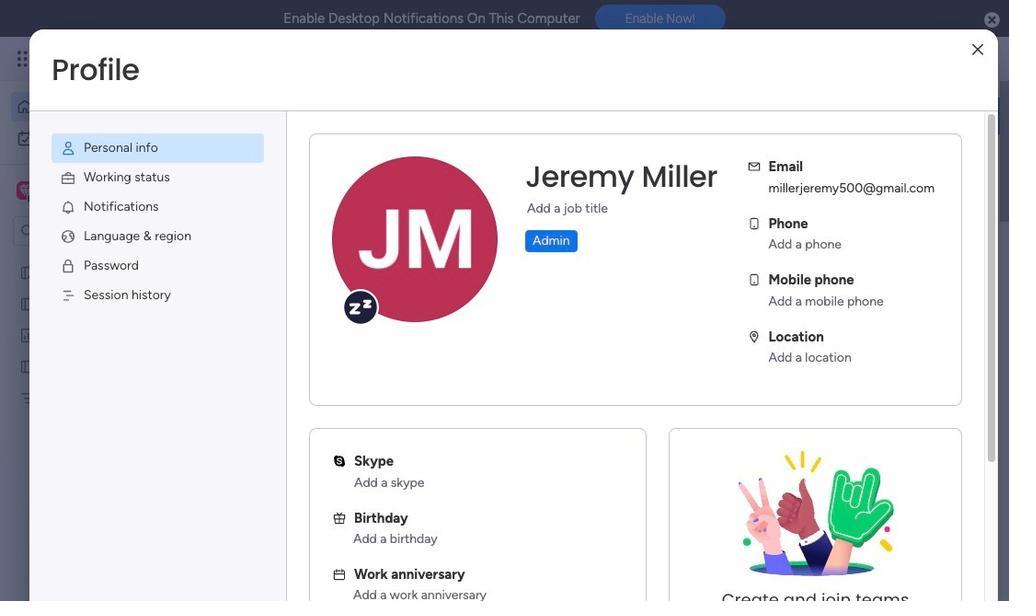 Task type: describe. For each thing, give the bounding box(es) containing it.
Search in workspace field
[[39, 220, 154, 241]]

lottie animation image for right lottie animation element
[[527, 81, 1010, 151]]

close image
[[973, 43, 984, 57]]

lottie animation image for the bottommost lottie animation element
[[0, 415, 235, 601]]

public dashboard image
[[19, 326, 37, 344]]

templates image image
[[723, 176, 966, 303]]

jeremy miller image
[[958, 44, 988, 74]]

personal info image
[[60, 140, 76, 156]]

password image
[[60, 258, 76, 274]]

4 menu item from the top
[[52, 222, 264, 251]]

dapulse close image
[[985, 11, 1001, 29]]

menu menu
[[29, 111, 286, 332]]

1 horizontal spatial lottie animation element
[[527, 81, 1010, 151]]

select product image
[[17, 50, 35, 68]]

shareable board image
[[19, 264, 37, 281]]

1 vertical spatial option
[[11, 123, 224, 153]]



Task type: locate. For each thing, give the bounding box(es) containing it.
working status image
[[60, 169, 76, 186]]

help center element
[[706, 565, 982, 601]]

public board image
[[19, 358, 37, 375]]

option
[[11, 92, 224, 122], [11, 123, 224, 153], [0, 256, 235, 260]]

notifications image
[[60, 199, 76, 215]]

1 menu item from the top
[[52, 133, 264, 163]]

2 menu item from the top
[[52, 163, 264, 192]]

6 menu item from the top
[[52, 281, 264, 310]]

0 vertical spatial lottie animation element
[[527, 81, 1010, 151]]

0 horizontal spatial lottie animation image
[[0, 415, 235, 601]]

option up working status image
[[11, 123, 224, 153]]

None field
[[521, 157, 723, 196]]

3 menu item from the top
[[52, 192, 264, 222]]

5 menu item from the top
[[52, 251, 264, 281]]

1 horizontal spatial lottie animation image
[[527, 81, 1010, 151]]

language & region image
[[60, 228, 76, 245]]

0 vertical spatial option
[[11, 92, 224, 122]]

1 vertical spatial lottie animation element
[[0, 415, 235, 601]]

1 vertical spatial lottie animation image
[[0, 415, 235, 601]]

menu item
[[52, 133, 264, 163], [52, 163, 264, 192], [52, 192, 264, 222], [52, 222, 264, 251], [52, 251, 264, 281], [52, 281, 264, 310]]

v2 bolt switch image
[[1000, 105, 1010, 126]]

getting started element
[[706, 476, 982, 550]]

v2 user feedback image
[[888, 105, 902, 126]]

option up personal info icon
[[11, 92, 224, 122]]

list box
[[0, 253, 235, 601]]

close recently visited image
[[284, 532, 307, 554]]

close my private tasks image
[[284, 187, 307, 209]]

session history image
[[60, 287, 76, 304]]

lottie animation element
[[527, 81, 1010, 151], [0, 415, 235, 601]]

public board image
[[19, 295, 37, 313]]

no teams image
[[724, 451, 908, 589]]

lottie animation image
[[527, 81, 1010, 151], [0, 415, 235, 601]]

2 vertical spatial option
[[0, 256, 235, 260]]

option down search in workspace field
[[0, 256, 235, 260]]

0 vertical spatial lottie animation image
[[527, 81, 1010, 151]]

0 horizontal spatial lottie animation element
[[0, 415, 235, 601]]



Task type: vqa. For each thing, say whether or not it's contained in the screenshot.
Days
no



